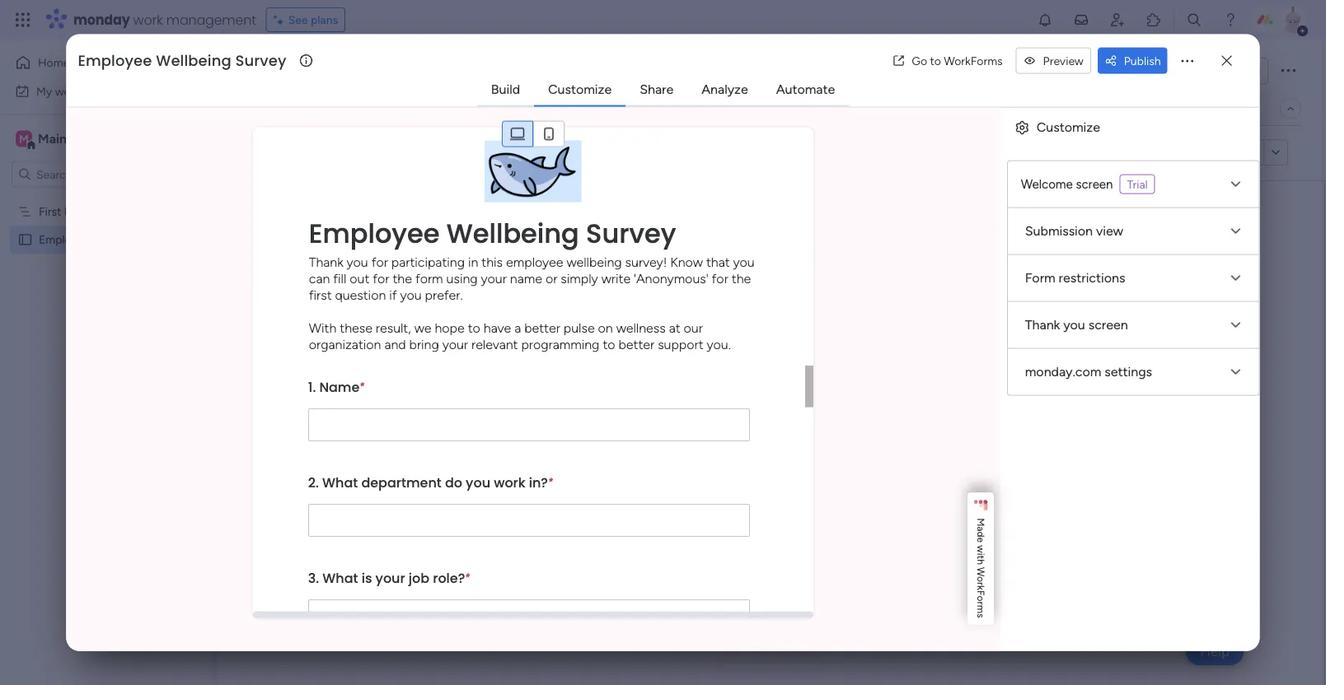 Task type: vqa. For each thing, say whether or not it's contained in the screenshot.
v2 phone column icon
no



Task type: locate. For each thing, give the bounding box(es) containing it.
0 horizontal spatial wellbeing
[[156, 50, 231, 71]]

my work
[[36, 84, 80, 98]]

* inside 1. name *
[[360, 381, 365, 393]]

1 vertical spatial /
[[1233, 102, 1237, 116]]

0 vertical spatial thank
[[309, 254, 344, 270]]

1 vertical spatial a
[[975, 527, 987, 532]]

a right have
[[515, 320, 521, 336]]

1 vertical spatial screen
[[1089, 317, 1128, 333]]

to left have
[[468, 320, 481, 336]]

1 horizontal spatial work
[[133, 10, 163, 29]]

2 horizontal spatial *
[[548, 476, 553, 488]]

to inside button
[[930, 54, 941, 68]]

employee wellbeing survey down monday work management
[[78, 50, 287, 71]]

form logo image
[[485, 141, 582, 202]]

a
[[515, 320, 521, 336], [975, 527, 987, 532]]

employee well-being survey
[[251, 52, 616, 89], [39, 233, 183, 247]]

1 horizontal spatial m
[[975, 519, 987, 527]]

can
[[309, 271, 330, 287]]

work right my
[[55, 84, 80, 98]]

0 horizontal spatial survey
[[150, 233, 183, 247]]

the up if
[[393, 271, 412, 287]]

the up by
[[732, 271, 752, 287]]

0 horizontal spatial to
[[468, 320, 481, 336]]

0 vertical spatial better
[[525, 320, 561, 336]]

result,
[[376, 320, 411, 336]]

m a d e w i t h w o r k f o r m s
[[975, 519, 987, 619]]

2 vertical spatial work
[[494, 474, 526, 492]]

employee up out
[[309, 216, 440, 252]]

you right that
[[734, 254, 755, 270]]

1 vertical spatial m
[[975, 519, 987, 527]]

0 vertical spatial to
[[930, 54, 941, 68]]

1 vertical spatial r
[[975, 602, 987, 606]]

add view image
[[376, 103, 383, 115]]

out
[[350, 271, 370, 287]]

1 horizontal spatial *
[[465, 572, 470, 584]]

r down f
[[975, 602, 987, 606]]

1 vertical spatial survey
[[586, 216, 677, 252]]

search everything image
[[1186, 12, 1203, 28]]

work for my
[[55, 84, 80, 98]]

0 vertical spatial work
[[133, 10, 163, 29]]

workspace selection element
[[16, 129, 138, 150]]

0 horizontal spatial *
[[360, 381, 365, 393]]

0 vertical spatial customize
[[548, 82, 612, 97]]

form inside button
[[280, 146, 305, 160]]

1 horizontal spatial employee wellbeing survey
[[309, 216, 677, 252]]

1 o from the top
[[975, 577, 987, 583]]

monday work management
[[73, 10, 256, 29]]

work right monday
[[133, 10, 163, 29]]

form inside button
[[327, 102, 354, 116]]

see plans
[[288, 13, 338, 27]]

2 horizontal spatial work
[[494, 474, 526, 492]]

question
[[335, 287, 386, 303]]

what inside group
[[323, 569, 358, 588]]

thank for thank you screen
[[1025, 317, 1061, 333]]

1 vertical spatial what
[[323, 569, 358, 588]]

0 horizontal spatial the
[[393, 271, 412, 287]]

1 horizontal spatial a
[[975, 527, 987, 532]]

1 horizontal spatial employee well-being survey
[[251, 52, 616, 89]]

workforms logo image
[[407, 140, 500, 166]]

thank inside dropdown button
[[1025, 317, 1061, 333]]

/ left 1 in the right top of the page
[[1249, 64, 1254, 78]]

welcome screen
[[1021, 177, 1113, 192]]

you.
[[707, 337, 731, 353]]

2. what department do you work in? *
[[308, 474, 553, 492]]

the
[[393, 271, 412, 287], [732, 271, 752, 287]]

form for form
[[327, 102, 354, 116]]

Search in workspace field
[[35, 165, 138, 184]]

or
[[546, 271, 558, 287]]

work left "in?"
[[494, 474, 526, 492]]

hope
[[435, 320, 465, 336]]

0 horizontal spatial well-
[[93, 233, 118, 247]]

thank
[[309, 254, 344, 270], [1025, 317, 1061, 333]]

automate right autopilot image
[[1178, 102, 1230, 116]]

form left the add view image
[[327, 102, 354, 116]]

better up programming
[[525, 320, 561, 336]]

* right job
[[465, 572, 470, 584]]

what right "2."
[[323, 474, 358, 492]]

0 vertical spatial *
[[360, 381, 365, 393]]

customize down "integrate"
[[1037, 120, 1100, 135]]

1 vertical spatial better
[[619, 337, 655, 353]]

automate right analyze link
[[776, 82, 835, 97]]

0 horizontal spatial survey
[[235, 50, 287, 71]]

survey
[[235, 50, 287, 71], [586, 216, 677, 252]]

plans
[[311, 13, 338, 27]]

0 vertical spatial m
[[19, 132, 29, 146]]

to
[[930, 54, 941, 68], [468, 320, 481, 336], [603, 337, 616, 353]]

go to workforms button
[[886, 47, 1010, 74]]

o up "k"
[[975, 577, 987, 583]]

/ left 4
[[1233, 102, 1237, 116]]

m up d
[[975, 519, 987, 527]]

wellbeing up this
[[447, 216, 580, 252]]

fill
[[334, 271, 347, 287]]

preview button
[[1016, 47, 1091, 74]]

m inside workspace image
[[19, 132, 29, 146]]

programming
[[522, 337, 600, 353]]

better down wellness
[[619, 337, 655, 353]]

3. what is your job role? group
[[308, 557, 750, 653]]

* down organization
[[360, 381, 365, 393]]

1 what from the top
[[323, 474, 358, 492]]

integrate
[[1006, 102, 1053, 116]]

1 vertical spatial wellbeing
[[447, 216, 580, 252]]

k
[[975, 586, 987, 591]]

form inside button
[[1212, 146, 1237, 160]]

4
[[1240, 102, 1247, 116]]

1 horizontal spatial survey
[[530, 52, 616, 89]]

0 horizontal spatial employee wellbeing survey
[[78, 50, 287, 71]]

you right the do
[[466, 474, 491, 492]]

employee
[[78, 50, 152, 71], [251, 52, 378, 89], [309, 216, 440, 252], [39, 233, 90, 247]]

survey inside form 'form'
[[586, 216, 677, 252]]

1 vertical spatial form
[[1025, 270, 1056, 286]]

m inside m a d e w i t h w o r k f o r m s button
[[975, 519, 987, 527]]

0 vertical spatial employee wellbeing survey
[[78, 50, 287, 71]]

1 vertical spatial survey
[[150, 233, 183, 247]]

1 vertical spatial well-
[[93, 233, 118, 247]]

0 horizontal spatial being
[[118, 233, 147, 247]]

0 horizontal spatial /
[[1233, 102, 1237, 116]]

1 horizontal spatial well-
[[385, 52, 450, 89]]

notifications image
[[1037, 12, 1054, 28]]

0 vertical spatial employee well-being survey
[[251, 52, 616, 89]]

1. Name field
[[308, 409, 750, 442]]

screen inside dropdown button
[[1089, 317, 1128, 333]]

workforms
[[944, 54, 1003, 68]]

0 horizontal spatial thank
[[309, 254, 344, 270]]

autopilot image
[[1157, 97, 1171, 119]]

by
[[715, 317, 740, 345]]

1 vertical spatial being
[[118, 233, 147, 247]]

edit form button
[[250, 140, 311, 166]]

1 vertical spatial thank
[[1025, 317, 1061, 333]]

list box
[[0, 195, 210, 477]]

0 vertical spatial automate
[[776, 82, 835, 97]]

2 vertical spatial *
[[465, 572, 470, 584]]

what
[[323, 474, 358, 492], [323, 569, 358, 588]]

1 vertical spatial *
[[548, 476, 553, 488]]

employee well-being survey up the add view image
[[251, 52, 616, 89]]

analyze
[[702, 82, 748, 97]]

monday.com settings
[[1025, 364, 1153, 380]]

screen down restrictions
[[1089, 317, 1128, 333]]

1 vertical spatial employee wellbeing survey
[[309, 216, 677, 252]]

survey up 'table' button
[[235, 50, 287, 71]]

your inside group
[[376, 569, 406, 588]]

2. what department do you work in? group
[[308, 462, 750, 557]]

employee wellbeing survey up this
[[309, 216, 677, 252]]

what inside "group"
[[323, 474, 358, 492]]

m
[[975, 606, 987, 614]]

thank you screen button
[[1008, 302, 1259, 348]]

2 what from the top
[[323, 569, 358, 588]]

w
[[975, 546, 987, 554]]

employee wellbeing survey
[[78, 50, 287, 71], [309, 216, 677, 252]]

list box containing first board
[[0, 195, 210, 477]]

0 horizontal spatial automate
[[776, 82, 835, 97]]

1 the from the left
[[393, 271, 412, 287]]

0 vertical spatial o
[[975, 577, 987, 583]]

workspace image
[[16, 130, 32, 148]]

preview
[[1043, 54, 1084, 68]]

your right is
[[376, 569, 406, 588]]

share
[[640, 82, 674, 97]]

you down the form restrictions
[[1064, 317, 1086, 333]]

analyze link
[[689, 75, 762, 104]]

customize right 'build'
[[548, 82, 612, 97]]

automate for automate
[[776, 82, 835, 97]]

2 horizontal spatial to
[[930, 54, 941, 68]]

you up out
[[347, 254, 369, 270]]

your down this
[[481, 271, 507, 287]]

2.
[[308, 474, 319, 492]]

1 horizontal spatial automate
[[1178, 102, 1230, 116]]

first
[[309, 287, 332, 303]]

0 horizontal spatial work
[[55, 84, 80, 98]]

to down on
[[603, 337, 616, 353]]

form down "submission"
[[1025, 270, 1056, 286]]

1 vertical spatial automate
[[1178, 102, 1230, 116]]

option
[[0, 197, 210, 200]]

1 r from the top
[[975, 583, 987, 586]]

copy form link button
[[1151, 140, 1264, 166]]

2 vertical spatial to
[[603, 337, 616, 353]]

you inside "group"
[[466, 474, 491, 492]]

*
[[360, 381, 365, 393], [548, 476, 553, 488], [465, 572, 470, 584]]

0 vertical spatial a
[[515, 320, 521, 336]]

customize
[[548, 82, 612, 97], [1037, 120, 1100, 135]]

0 vertical spatial well-
[[385, 52, 450, 89]]

1 horizontal spatial form
[[1025, 270, 1056, 286]]

/ inside invite / 1 "button"
[[1249, 64, 1254, 78]]

m left main
[[19, 132, 29, 146]]

* inside '3. what is your job role? *'
[[465, 572, 470, 584]]

0 horizontal spatial m
[[19, 132, 29, 146]]

o
[[975, 577, 987, 583], [975, 596, 987, 602]]

work inside button
[[55, 84, 80, 98]]

r up f
[[975, 583, 987, 586]]

1 horizontal spatial the
[[732, 271, 752, 287]]

0 horizontal spatial better
[[525, 320, 561, 336]]

your down hope
[[443, 337, 469, 353]]

1 horizontal spatial customize
[[1037, 120, 1100, 135]]

1
[[1257, 64, 1261, 78]]

work for monday
[[133, 10, 163, 29]]

0 vertical spatial survey
[[235, 50, 287, 71]]

0 vertical spatial /
[[1249, 64, 1254, 78]]

employee well-being survey down board on the left top
[[39, 233, 183, 247]]

1 horizontal spatial to
[[603, 337, 616, 353]]

employee up my work button
[[78, 50, 152, 71]]

well-
[[385, 52, 450, 89], [93, 233, 118, 247]]

support
[[658, 337, 704, 353]]

1 horizontal spatial wellbeing
[[447, 216, 580, 252]]

a up 'e'
[[975, 527, 987, 532]]

what left is
[[323, 569, 358, 588]]

wellbeing
[[156, 50, 231, 71], [447, 216, 580, 252]]

table
[[275, 102, 303, 116]]

thank inside thank you for participating in this employee wellbeing survey! know that you can fill out for the form using your name or simply write 'anonymous' for the first question if you prefer.
[[309, 254, 344, 270]]

survey up the survey!
[[586, 216, 677, 252]]

form inside dropdown button
[[1025, 270, 1056, 286]]

0 vertical spatial form
[[327, 102, 354, 116]]

build link
[[478, 75, 533, 104]]

group
[[502, 121, 565, 148]]

* up 2. what department do you work in? field
[[548, 476, 553, 488]]

1. name *
[[308, 378, 365, 397]]

thank you screen
[[1025, 317, 1128, 333]]

department
[[362, 474, 442, 492]]

form form
[[66, 108, 1001, 653]]

1 vertical spatial o
[[975, 596, 987, 602]]

trial
[[1127, 177, 1148, 191]]

on
[[598, 320, 613, 336]]

customize link
[[535, 75, 625, 104]]

form inside thank you for participating in this employee wellbeing survey! know that you can fill out for the form using your name or simply write 'anonymous' for the first question if you prefer.
[[416, 271, 443, 287]]

automate
[[776, 82, 835, 97], [1178, 102, 1230, 116]]

first
[[39, 205, 61, 219]]

0 horizontal spatial form
[[327, 102, 354, 116]]

1 vertical spatial work
[[55, 84, 80, 98]]

prefer.
[[425, 287, 463, 303]]

0 horizontal spatial employee well-being survey
[[39, 233, 183, 247]]

1 horizontal spatial being
[[450, 52, 524, 89]]

to right the go
[[930, 54, 941, 68]]

1 horizontal spatial thank
[[1025, 317, 1061, 333]]

0 vertical spatial being
[[450, 52, 524, 89]]

form button
[[315, 96, 366, 122]]

3.
[[308, 569, 319, 588]]

thank up can
[[309, 254, 344, 270]]

if
[[390, 287, 397, 303]]

name element
[[308, 378, 360, 397]]

o up "m"
[[975, 596, 987, 602]]

invite
[[1218, 64, 1246, 78]]

0 horizontal spatial a
[[515, 320, 521, 336]]

1 horizontal spatial survey
[[586, 216, 677, 252]]

what for 3.
[[323, 569, 358, 588]]

automate link
[[763, 75, 849, 104]]

this
[[482, 254, 503, 270]]

thank up monday.com
[[1025, 317, 1061, 333]]

screen left the trial
[[1076, 177, 1113, 192]]

organization
[[309, 337, 381, 353]]

2. What department do you work in? field
[[308, 505, 750, 538]]

wellbeing down management at the left top of page
[[156, 50, 231, 71]]

e
[[975, 538, 987, 543]]

2 o from the top
[[975, 596, 987, 602]]

0 vertical spatial wellbeing
[[156, 50, 231, 71]]

0 vertical spatial r
[[975, 583, 987, 586]]

tab list
[[477, 74, 849, 107]]

wellbeing inside form 'form'
[[447, 216, 580, 252]]

a inside with these result, we hope to have a better pulse on wellness at our organization and bring your relevant programming to better support you.
[[515, 320, 521, 336]]

submission view button
[[1008, 208, 1259, 254]]

restrictions
[[1059, 270, 1126, 286]]

0 vertical spatial what
[[323, 474, 358, 492]]

you right if
[[401, 287, 422, 303]]

select product image
[[15, 12, 31, 28]]

1 vertical spatial employee well-being survey
[[39, 233, 183, 247]]

1 horizontal spatial /
[[1249, 64, 1254, 78]]



Task type: describe. For each thing, give the bounding box(es) containing it.
more actions image
[[1179, 52, 1196, 69]]

home
[[38, 56, 69, 70]]

that
[[707, 254, 730, 270]]

ruby anderson image
[[1280, 7, 1307, 33]]

tab list containing build
[[477, 74, 849, 107]]

edit
[[256, 146, 277, 160]]

work inside "group"
[[494, 474, 526, 492]]

pulse
[[564, 320, 595, 336]]

welcome
[[1021, 177, 1073, 192]]

automate for automate / 4
[[1178, 102, 1230, 116]]

apps image
[[1146, 12, 1162, 28]]

bring
[[410, 337, 439, 353]]

'anonymous'
[[634, 271, 709, 287]]

m a d e w i t h w o r k f o r m s button
[[968, 493, 994, 625]]

see plans button
[[266, 7, 346, 32]]

public board image
[[17, 232, 33, 248]]

go
[[912, 54, 928, 68]]

for up if
[[373, 271, 390, 287]]

with
[[309, 320, 337, 336]]

thank you for participating in this employee wellbeing survey! know that you can fill out for the form using your name or simply write 'anonymous' for the first question if you prefer.
[[309, 254, 755, 303]]

help
[[1200, 644, 1230, 661]]

have
[[484, 320, 512, 336]]

0 vertical spatial screen
[[1076, 177, 1113, 192]]

w
[[975, 568, 987, 577]]

3. what is your job role? *
[[308, 569, 470, 588]]

see
[[288, 13, 308, 27]]

employee wellbeing survey inside field
[[78, 50, 287, 71]]

form for form restrictions
[[1025, 270, 1056, 286]]

wellbeing inside field
[[156, 50, 231, 71]]

employee inside form 'form'
[[309, 216, 440, 252]]

submission
[[1025, 224, 1093, 239]]

t
[[975, 556, 987, 560]]

relevant
[[472, 337, 518, 353]]

1. name group
[[308, 366, 750, 462]]

we
[[415, 320, 432, 336]]

employee down first board
[[39, 233, 90, 247]]

dapulse integrations image
[[987, 103, 999, 115]]

your inside thank you for participating in this employee wellbeing survey! know that you can fill out for the form using your name or simply write 'anonymous' for the first question if you prefer.
[[481, 271, 507, 287]]

3. What is your job role? field
[[308, 600, 750, 633]]

job
[[409, 569, 430, 588]]

role?
[[433, 569, 465, 588]]

s
[[975, 614, 987, 619]]

h
[[975, 560, 987, 565]]

monday.com settings button
[[1008, 349, 1259, 395]]

help image
[[1223, 12, 1239, 28]]

employee up table
[[251, 52, 378, 89]]

i
[[975, 554, 987, 556]]

2 r from the top
[[975, 602, 987, 606]]

your inside with these result, we hope to have a better pulse on wellness at our organization and bring your relevant programming to better support you.
[[443, 337, 469, 353]]

what department do you work in? element
[[308, 474, 548, 492]]

edit form
[[256, 146, 305, 160]]

submission view
[[1025, 224, 1124, 239]]

and
[[385, 337, 406, 353]]

* inside 2. what department do you work in? *
[[548, 476, 553, 488]]

1 vertical spatial to
[[468, 320, 481, 336]]

for up question at the top left of the page
[[372, 254, 388, 270]]

main
[[38, 131, 67, 147]]

management
[[166, 10, 256, 29]]

in?
[[529, 474, 548, 492]]

/ for 4
[[1233, 102, 1237, 116]]

what is your job role? element
[[308, 569, 465, 588]]

0 horizontal spatial customize
[[548, 82, 612, 97]]

employee
[[507, 254, 564, 270]]

let's
[[619, 317, 660, 345]]

Employee Wellbeing Survey field
[[74, 50, 297, 71]]

workspace
[[70, 131, 135, 147]]

view
[[1096, 224, 1124, 239]]

1 vertical spatial customize
[[1037, 120, 1100, 135]]

f
[[975, 591, 987, 596]]

a inside m a d e w i t h w o r k f o r m s button
[[975, 527, 987, 532]]

survey inside field
[[235, 50, 287, 71]]

activity
[[1109, 64, 1149, 78]]

my work button
[[10, 78, 177, 104]]

employee wellbeing survey inside form 'form'
[[309, 216, 677, 252]]

start
[[665, 317, 710, 345]]

you inside dropdown button
[[1064, 317, 1086, 333]]

1 horizontal spatial better
[[619, 337, 655, 353]]

building
[[745, 317, 824, 345]]

1.
[[308, 378, 316, 397]]

2 the from the left
[[732, 271, 752, 287]]

publish button
[[1098, 47, 1168, 74]]

/ for 1
[[1249, 64, 1254, 78]]

what for 2.
[[323, 474, 358, 492]]

board
[[64, 205, 94, 219]]

your right building on the right of the page
[[829, 317, 872, 345]]

wellness
[[617, 320, 666, 336]]

monday.com
[[1025, 364, 1102, 380]]

automate / 4
[[1178, 102, 1247, 116]]

table button
[[250, 96, 315, 122]]

home button
[[10, 49, 177, 76]]

my
[[36, 84, 52, 98]]

do
[[445, 474, 463, 492]]

Employee well-being survey field
[[247, 52, 620, 89]]

build
[[491, 82, 520, 97]]

publish
[[1124, 54, 1161, 68]]

for down that
[[712, 271, 729, 287]]

let's start by building your form
[[619, 317, 924, 345]]

collapse board header image
[[1284, 102, 1298, 115]]

know
[[671, 254, 703, 270]]

monday
[[73, 10, 130, 29]]

thank for thank you for participating in this employee wellbeing survey! know that you can fill out for the form using your name or simply write 'anonymous' for the first question if you prefer.
[[309, 254, 344, 270]]

invite / 1 button
[[1187, 58, 1269, 84]]

settings
[[1105, 364, 1153, 380]]

employee inside field
[[78, 50, 152, 71]]

wellbeing
[[567, 254, 622, 270]]

in
[[469, 254, 479, 270]]

0 vertical spatial survey
[[530, 52, 616, 89]]

d
[[975, 532, 987, 538]]

inbox image
[[1073, 12, 1090, 28]]

invite / 1
[[1218, 64, 1261, 78]]

help button
[[1186, 639, 1244, 666]]

link
[[1240, 146, 1257, 160]]

share link
[[627, 75, 687, 104]]

m for m
[[19, 132, 29, 146]]

activity button
[[1102, 58, 1181, 84]]

invite members image
[[1110, 12, 1126, 28]]

main workspace
[[38, 131, 135, 147]]

with these result, we hope to have a better pulse on wellness at our organization and bring your relevant programming to better support you.
[[309, 320, 731, 353]]

m for m a d e w i t h w o r k f o r m s
[[975, 519, 987, 527]]

write
[[602, 271, 631, 287]]

copy form link
[[1182, 146, 1257, 160]]



